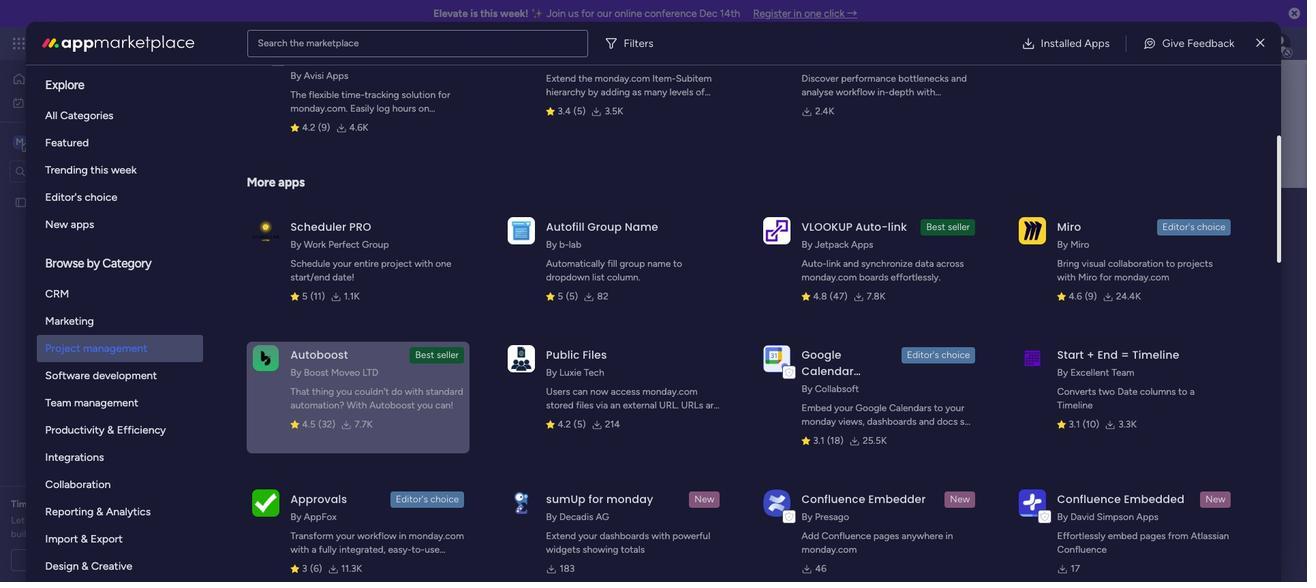 Task type: describe. For each thing, give the bounding box(es) containing it.
appfox
[[304, 512, 337, 524]]

across
[[937, 258, 964, 270]]

app logo image for extend your dashboards with powerful widgets showing totals
[[508, 490, 535, 517]]

editor's choice for miro
[[1163, 222, 1226, 233]]

browse by category
[[45, 256, 152, 271]]

extend the monday.com item-subitem hierarchy by adding as many levels of child subitems as you need.
[[546, 73, 712, 112]]

(18)
[[827, 436, 844, 447]]

and right charts
[[958, 100, 974, 112]]

1 vertical spatial by
[[87, 256, 100, 271]]

that thing you couldn't do with standard automation? with autoboost you can!
[[291, 387, 463, 412]]

schedule a meeting
[[45, 555, 129, 566]]

extend for extend the monday.com item-subitem hierarchy by adding as many levels of child subitems as you need.
[[546, 73, 576, 85]]

avisi
[[304, 70, 324, 82]]

converts two date columns to a timeline
[[1058, 387, 1195, 412]]

by left adaptavist
[[546, 54, 557, 65]]

public board image
[[258, 338, 273, 352]]

see plans button
[[220, 33, 286, 54]]

integrated,
[[339, 545, 386, 556]]

recent
[[257, 275, 292, 288]]

by sng technologies ltd.
[[802, 54, 913, 65]]

dec
[[700, 7, 718, 20]]

0 vertical spatial miro
[[1058, 220, 1081, 235]]

1 vertical spatial you
[[336, 387, 352, 398]]

to for embed your google calendars to your monday views, dashboards and docs so you're always in sync!
[[934, 403, 943, 414]]

confluence up david
[[1058, 492, 1121, 508]]

by inside extend the monday.com item-subitem hierarchy by adding as many levels of child subitems as you need.
[[588, 87, 599, 98]]

start
[[1058, 348, 1084, 363]]

effortlessly embed pages from atlassian confluence
[[1058, 531, 1230, 556]]

give feedback button
[[1133, 30, 1246, 57]]

183
[[560, 564, 575, 575]]

start + end = timeline by excellent team
[[1058, 348, 1180, 379]]

dashboards inside embed your google calendars to your monday views, dashboards and docs so you're always in sync!
[[867, 417, 917, 428]]

a inside transform your workflow in monday.com with a fully integrated, easy-to-use review and approval tool.
[[312, 545, 316, 556]]

test for public board icon
[[32, 197, 50, 208]]

for inside bring visual collaboration to projects with miro for monday.com
[[1100, 272, 1112, 284]]

column.
[[607, 272, 641, 284]]

by inside tracket - makes time work by avisi apps
[[291, 70, 301, 82]]

choice for google calendar embedded
[[942, 350, 970, 361]]

week!
[[500, 7, 529, 20]]

1 vertical spatial miro
[[1071, 239, 1090, 251]]

always
[[830, 430, 859, 442]]

categories
[[60, 109, 114, 122]]

by david simpson apps
[[1058, 512, 1159, 524]]

trending this week
[[45, 164, 137, 177]]

1 horizontal spatial link
[[888, 220, 907, 235]]

url.
[[659, 400, 679, 412]]

views,
[[839, 417, 865, 428]]

bring
[[1058, 258, 1080, 270]]

projects
[[1178, 258, 1213, 270]]

auto- inside "auto-link and synchronize data across monday.com boards effortlessly."
[[802, 258, 827, 270]]

by inside the "start + end = timeline by excellent team"
[[1058, 367, 1068, 379]]

by up bring
[[1058, 239, 1068, 251]]

select product image
[[12, 37, 26, 50]]

by inside public files by luxie tech
[[546, 367, 557, 379]]

0 vertical spatial one
[[805, 7, 822, 20]]

by left appfox
[[291, 512, 301, 524]]

one inside schedule your entire project with one start/end date!
[[436, 258, 452, 270]]

browse
[[45, 256, 84, 271]]

import
[[45, 533, 78, 546]]

editor's choice down the search in workspace field
[[45, 191, 117, 204]]

public board image
[[14, 196, 27, 209]]

new apps
[[45, 218, 94, 231]]

couldn't
[[355, 387, 389, 398]]

register
[[753, 7, 791, 20]]

m
[[16, 136, 24, 148]]

and up charts
[[951, 73, 967, 85]]

to-
[[412, 545, 425, 556]]

management for team management
[[74, 397, 138, 410]]

analyse
[[802, 87, 834, 98]]

3.1 for 3.1 (10)
[[1069, 419, 1080, 431]]

charge
[[93, 529, 122, 541]]

totals
[[621, 545, 645, 556]]

decadis
[[559, 512, 594, 524]]

monday.com inside "add confluence pages anywhere in monday.com"
[[802, 545, 857, 556]]

monday.com inside "auto-link and synchronize data across monday.com boards effortlessly."
[[802, 272, 857, 284]]

time inside tracket - makes time work by avisi apps
[[291, 50, 318, 66]]

1 horizontal spatial this
[[480, 7, 498, 20]]

new for confluence embedded
[[1206, 494, 1226, 506]]

app logo image for converts two date columns to a timeline
[[1019, 345, 1047, 373]]

public
[[546, 348, 580, 363]]

featured
[[45, 136, 89, 149]]

3
[[302, 564, 307, 575]]

0 horizontal spatial autoboost
[[291, 348, 348, 363]]

app logo image for users can now access monday.com stored files via an external url. urls are even usable in automations!
[[508, 345, 535, 373]]

1 vertical spatial team
[[45, 397, 71, 410]]

editor's for approvals
[[396, 494, 428, 506]]

time-
[[342, 89, 365, 101]]

2 vertical spatial workspace
[[359, 226, 405, 238]]

app logo image left david
[[1019, 490, 1047, 517]]

apps up effortlessly embed pages from atlassian confluence
[[1137, 512, 1159, 524]]

app logo image for that thing you couldn't do with standard automation? with autoboost you can!
[[252, 345, 280, 373]]

0 vertical spatial (5)
[[574, 106, 586, 117]]

ltd
[[363, 367, 379, 379]]

dapulse x slim image
[[1257, 35, 1265, 51]]

project
[[45, 342, 80, 355]]

pages for embedder
[[874, 531, 900, 543]]

items
[[326, 117, 350, 128]]

test link
[[237, 326, 912, 365]]

project inside schedule your entire project with one start/end date!
[[381, 258, 412, 270]]

in right register
[[794, 7, 802, 20]]

link inside "auto-link and synchronize data across monday.com boards effortlessly."
[[827, 258, 841, 270]]

by collabsoft
[[802, 384, 859, 395]]

team inside the "start + end = timeline by excellent team"
[[1112, 367, 1135, 379]]

home
[[31, 73, 57, 85]]

(9) for 4.6 (9)
[[1085, 291, 1097, 303]]

3.1 for 3.1 (18)
[[814, 436, 825, 447]]

inbox image
[[1098, 37, 1112, 50]]

on
[[419, 103, 429, 115]]

extend your dashboards with powerful widgets showing totals
[[546, 531, 710, 556]]

by inside scheduler pro by work perfect group
[[291, 239, 301, 251]]

2 vertical spatial you
[[417, 400, 433, 412]]

a inside button
[[87, 555, 92, 566]]

by left the jetpack
[[802, 239, 813, 251]]

app logo image left by presago
[[764, 490, 791, 517]]

for up ag
[[589, 492, 604, 508]]

by decadis ag
[[546, 512, 609, 524]]

1 horizontal spatial monday
[[607, 492, 653, 508]]

explore
[[45, 78, 84, 93]]

boards inside "auto-link and synchronize data across monday.com boards effortlessly."
[[859, 272, 889, 284]]

5 (11)
[[302, 291, 325, 303]]

embed your google calendars to your monday views, dashboards and docs so you're always in sync!
[[802, 403, 970, 442]]

by left presago
[[802, 512, 813, 524]]

group inside autofill group name by b-lab
[[588, 220, 622, 235]]

monday.com inside transform your workflow in monday.com with a fully integrated, easy-to-use review and approval tool.
[[409, 531, 464, 543]]

best for autoboost
[[415, 350, 434, 361]]

week
[[111, 164, 137, 177]]

timeline inside converts two date columns to a timeline
[[1058, 400, 1093, 412]]

automatically
[[546, 258, 605, 270]]

by up that
[[291, 367, 301, 379]]

makes
[[344, 34, 380, 50]]

conference
[[645, 7, 697, 20]]

1 vertical spatial main workspace
[[340, 193, 515, 224]]

simpson
[[1097, 512, 1134, 524]]

help image
[[1222, 37, 1235, 50]]

boost
[[304, 367, 329, 379]]

you've
[[132, 515, 159, 527]]

(32)
[[318, 419, 336, 431]]

work inside tracket - makes time work by avisi apps
[[321, 50, 349, 66]]

adding
[[601, 87, 630, 98]]

our inside the time for an expert review let our experts review what you've built so far. free of charge
[[27, 515, 41, 527]]

monday inside embed your google calendars to your monday views, dashboards and docs so you're always in sync!
[[802, 417, 836, 428]]

choice down the trending this week
[[85, 191, 117, 204]]

sng
[[815, 54, 836, 65]]

by down sumup
[[546, 512, 557, 524]]

workspace image
[[13, 135, 27, 150]]

your for approvals
[[336, 531, 355, 543]]

access
[[611, 387, 640, 398]]

0 horizontal spatial this
[[91, 164, 108, 177]]

for right us
[[581, 7, 595, 20]]

editor's down the search in workspace field
[[45, 191, 82, 204]]

work for my
[[45, 96, 66, 108]]

of inside the time for an expert review let our experts review what you've built so far. free of charge
[[81, 529, 90, 541]]

animations
[[802, 100, 848, 112]]

collaboration
[[45, 479, 111, 491]]

for inside the flexible time-tracking solution for monday.com. easily log hours on existing items and subitems.
[[438, 89, 450, 101]]

in inside embed your google calendars to your monday views, dashboards and docs so you're always in sync!
[[861, 430, 869, 442]]

dashboards inside extend your dashboards with powerful widgets showing totals
[[600, 531, 649, 543]]

and inside embed your google calendars to your monday views, dashboards and docs so you're always in sync!
[[919, 417, 935, 428]]

what
[[108, 515, 129, 527]]

do
[[392, 387, 403, 398]]

app logo image for automatically fill group name to dropdown list column.
[[508, 217, 535, 245]]

you're
[[802, 430, 828, 442]]

vlookup auto-link
[[802, 220, 907, 235]]

choice for miro
[[1197, 222, 1226, 233]]

app logo image for auto-link and synchronize data across monday.com boards effortlessly.
[[764, 217, 791, 245]]

0 horizontal spatial boards
[[295, 275, 328, 288]]

the for extend
[[579, 73, 593, 85]]

a inside converts two date columns to a timeline
[[1190, 387, 1195, 398]]

with inside discover performance bottlenecks and analyse workflow in-depth with animations of project history, charts and statistics.
[[917, 87, 936, 98]]

workflow inside transform your workflow in monday.com with a fully integrated, easy-to-use review and approval tool.
[[357, 531, 397, 543]]

0 horizontal spatial embedded
[[802, 380, 863, 396]]

0 vertical spatial as
[[633, 87, 642, 98]]

register in one click →
[[753, 7, 858, 20]]

b-
[[559, 239, 569, 251]]

of inside discover performance bottlenecks and analyse workflow in-depth with animations of project history, charts and statistics.
[[851, 100, 860, 112]]

to inside bring visual collaboration to projects with miro for monday.com
[[1166, 258, 1175, 270]]

in inside transform your workflow in monday.com with a fully integrated, easy-to-use review and approval tool.
[[399, 531, 407, 543]]

workspace selection element
[[13, 134, 114, 152]]

confluence up presago
[[802, 492, 866, 508]]

now
[[590, 387, 609, 398]]

1 vertical spatial workspace
[[398, 193, 515, 224]]

apps down vlookup auto-link
[[851, 239, 874, 251]]

miro inside bring visual collaboration to projects with miro for monday.com
[[1079, 272, 1098, 284]]

management for project management
[[83, 342, 147, 355]]

0 vertical spatial our
[[597, 7, 612, 20]]

home button
[[8, 68, 147, 90]]

usable
[[569, 414, 597, 425]]

workspace inside the workspace selection element
[[58, 135, 112, 148]]

app logo image for schedule your entire project with one start/end date!
[[252, 217, 280, 245]]

timeline inside the "start + end = timeline by excellent team"
[[1133, 348, 1180, 363]]

approvals
[[291, 492, 347, 508]]

add for add confluence pages anywhere in monday.com
[[802, 531, 819, 543]]

david
[[1071, 512, 1095, 524]]

online
[[615, 7, 642, 20]]

workflow inside discover performance bottlenecks and analyse workflow in-depth with animations of project history, charts and statistics.
[[836, 87, 875, 98]]

by up embed
[[802, 384, 813, 395]]

so inside embed your google calendars to your monday views, dashboards and docs so you're always in sync!
[[960, 417, 970, 428]]



Task type: locate. For each thing, give the bounding box(es) containing it.
with left powerful
[[652, 531, 670, 543]]

1 horizontal spatial so
[[960, 417, 970, 428]]

brad klo image
[[1269, 33, 1291, 55]]

best for vlookup auto-link
[[927, 222, 946, 233]]

schedule inside schedule your entire project with one start/end date!
[[291, 258, 330, 270]]

monday.com inside users can now access monday.com stored files via an external url. urls are even usable in automations!
[[643, 387, 698, 398]]

and down "fully"
[[321, 558, 337, 570]]

a right the columns
[[1190, 387, 1195, 398]]

the for search
[[290, 37, 304, 49]]

to right name
[[673, 258, 683, 270]]

1 horizontal spatial as
[[633, 87, 642, 98]]

project inside discover performance bottlenecks and analyse workflow in-depth with animations of project history, charts and statistics.
[[862, 100, 893, 112]]

editor's up the to- at the bottom of page
[[396, 494, 428, 506]]

1 vertical spatial group
[[362, 239, 389, 251]]

with inside bring visual collaboration to projects with miro for monday.com
[[1058, 272, 1076, 284]]

1 vertical spatial schedule
[[45, 555, 84, 566]]

to inside embed your google calendars to your monday views, dashboards and docs so you're always in sync!
[[934, 403, 943, 414]]

work inside 'button'
[[45, 96, 66, 108]]

thing
[[312, 387, 334, 398]]

1 vertical spatial workflow
[[357, 531, 397, 543]]

& for analytics
[[96, 506, 103, 519]]

1 horizontal spatial project
[[862, 100, 893, 112]]

extend inside extend the monday.com item-subitem hierarchy by adding as many levels of child subitems as you need.
[[546, 73, 576, 85]]

0 horizontal spatial work
[[45, 96, 66, 108]]

0 vertical spatial review
[[94, 499, 123, 511]]

collaboration
[[1108, 258, 1164, 270]]

sumup
[[546, 492, 586, 508]]

monday.com inside bring visual collaboration to projects with miro for monday.com
[[1115, 272, 1170, 284]]

team down =
[[1112, 367, 1135, 379]]

& right design
[[81, 560, 89, 573]]

by inside autofill group name by b-lab
[[546, 239, 557, 251]]

0 vertical spatial google
[[802, 348, 842, 363]]

our left online
[[597, 7, 612, 20]]

jetpack
[[815, 239, 849, 251]]

0 horizontal spatial 3.1
[[814, 436, 825, 447]]

tracket - makes time work by avisi apps
[[291, 34, 380, 82]]

1 vertical spatial work
[[304, 239, 326, 251]]

3.1 (18)
[[814, 436, 844, 447]]

0 vertical spatial best seller
[[927, 222, 970, 233]]

1 vertical spatial best
[[415, 350, 434, 361]]

join
[[547, 7, 566, 20]]

4.2 down 'monday.com.'
[[302, 122, 315, 134]]

1 vertical spatial the
[[579, 73, 593, 85]]

(9) for 4.2 (9)
[[318, 122, 330, 134]]

1 pages from the left
[[874, 531, 900, 543]]

add inside "add confluence pages anywhere in monday.com"
[[802, 531, 819, 543]]

1 vertical spatial dashboards
[[600, 531, 649, 543]]

apps inside tracket - makes time work by avisi apps
[[326, 70, 349, 82]]

0 vertical spatial auto-
[[856, 220, 888, 235]]

confluence inside effortlessly embed pages from atlassian confluence
[[1058, 545, 1107, 556]]

(5) for autofill
[[566, 291, 578, 303]]

3.1 left (18)
[[814, 436, 825, 447]]

notifications image
[[1068, 37, 1082, 50]]

test for public board image at the bottom
[[280, 339, 298, 351]]

by left the b-
[[546, 239, 557, 251]]

Search in workspace field
[[29, 164, 114, 179]]

confluence inside "add confluence pages anywhere in monday.com"
[[822, 531, 871, 543]]

0 vertical spatial workspace
[[58, 135, 112, 148]]

main workspace down all categories
[[31, 135, 112, 148]]

2 pages from the left
[[1140, 531, 1166, 543]]

choice for approvals
[[430, 494, 459, 506]]

you left can!
[[417, 400, 433, 412]]

to left 'projects'
[[1166, 258, 1175, 270]]

review inside transform your workflow in monday.com with a fully integrated, easy-to-use review and approval tool.
[[291, 558, 319, 570]]

pages inside "add confluence pages anywhere in monday.com"
[[874, 531, 900, 543]]

0 horizontal spatial by
[[87, 256, 100, 271]]

workflow down performance
[[836, 87, 875, 98]]

editor's for google calendar embedded
[[907, 350, 939, 361]]

by left sng
[[802, 54, 813, 65]]

schedule inside button
[[45, 555, 84, 566]]

0 vertical spatial 4.2
[[302, 122, 315, 134]]

0 vertical spatial workflow
[[836, 87, 875, 98]]

workflow up integrated,
[[357, 531, 397, 543]]

apps image
[[1158, 37, 1172, 50]]

dropdown
[[546, 272, 590, 284]]

project
[[862, 100, 893, 112], [381, 258, 412, 270]]

dashboards up totals
[[600, 531, 649, 543]]

is
[[471, 7, 478, 20]]

app logo image down more on the left top
[[252, 217, 280, 245]]

an inside users can now access monday.com stored files via an external url. urls are even usable in automations!
[[610, 400, 621, 412]]

meeting
[[94, 555, 129, 566]]

with inside transform your workflow in monday.com with a fully integrated, easy-to-use review and approval tool.
[[291, 545, 309, 556]]

filters button
[[599, 30, 665, 57]]

→
[[847, 7, 858, 20]]

best seller up across
[[927, 222, 970, 233]]

1 vertical spatial an
[[50, 499, 60, 511]]

to inside converts two date columns to a timeline
[[1179, 387, 1188, 398]]

1 vertical spatial 3.1
[[814, 436, 825, 447]]

0 horizontal spatial best
[[415, 350, 434, 361]]

monday.com inside extend the monday.com item-subitem hierarchy by adding as many levels of child subitems as you need.
[[595, 73, 650, 85]]

embed
[[1108, 531, 1138, 543]]

for right solution
[[438, 89, 450, 101]]

installed apps
[[1041, 36, 1110, 49]]

so left far.
[[32, 529, 42, 541]]

team management
[[45, 397, 138, 410]]

review down 'transform'
[[291, 558, 319, 570]]

new for sumup for monday
[[695, 494, 715, 506]]

schedule a meeting button
[[11, 550, 163, 572]]

0 horizontal spatial the
[[290, 37, 304, 49]]

apps for new apps
[[71, 218, 94, 231]]

work for monday
[[110, 35, 135, 51]]

analytics
[[106, 506, 151, 519]]

automations!
[[609, 414, 665, 425]]

an right via
[[610, 400, 621, 412]]

by left david
[[1058, 512, 1068, 524]]

0 vertical spatial dashboards
[[867, 417, 917, 428]]

&
[[107, 424, 114, 437], [96, 506, 103, 519], [81, 533, 88, 546], [81, 560, 89, 573]]

google up views,
[[856, 403, 887, 414]]

miro
[[1058, 220, 1081, 235], [1071, 239, 1090, 251], [1079, 272, 1098, 284]]

dashboards
[[867, 417, 917, 428], [600, 531, 649, 543]]

add for add workspace
[[339, 226, 356, 238]]

4.2 (9)
[[302, 122, 330, 134]]

2 horizontal spatial monday
[[802, 417, 836, 428]]

and inside transform your workflow in monday.com with a fully integrated, easy-to-use review and approval tool.
[[321, 558, 337, 570]]

0 horizontal spatial auto-
[[802, 258, 827, 270]]

0 vertical spatial management
[[138, 35, 212, 51]]

miro down visual
[[1079, 272, 1098, 284]]

1 horizontal spatial the
[[579, 73, 593, 85]]

in-
[[878, 87, 889, 98]]

1 horizontal spatial team
[[1112, 367, 1135, 379]]

5 for autofill group name
[[558, 291, 563, 303]]

seller for vlookup auto-link
[[948, 222, 970, 233]]

apps right more on the left top
[[278, 175, 305, 190]]

test inside test list box
[[32, 197, 50, 208]]

standard
[[426, 387, 463, 398]]

0 vertical spatial the
[[290, 37, 304, 49]]

with right entire
[[415, 258, 433, 270]]

and down easily
[[352, 117, 368, 128]]

1 horizontal spatial embedded
[[1124, 492, 1185, 508]]

by up subitems
[[588, 87, 599, 98]]

1 horizontal spatial main
[[340, 193, 393, 224]]

powerful
[[673, 531, 710, 543]]

app logo image left sumup
[[508, 490, 535, 517]]

filters
[[624, 36, 654, 49]]

0 horizontal spatial workflow
[[357, 531, 397, 543]]

& right free
[[81, 533, 88, 546]]

2 horizontal spatial you
[[622, 100, 638, 112]]

0 vertical spatial so
[[960, 417, 970, 428]]

new right embedder
[[950, 494, 970, 506]]

(5) for public
[[574, 419, 586, 431]]

1 extend from the top
[[546, 73, 576, 85]]

time
[[291, 50, 318, 66], [11, 499, 33, 511]]

marketing
[[45, 315, 94, 328]]

auto- down the jetpack
[[802, 258, 827, 270]]

1.1k
[[344, 291, 360, 303]]

1 horizontal spatial a
[[312, 545, 316, 556]]

(9)
[[318, 122, 330, 134], [1085, 291, 1097, 303]]

a down 'transform'
[[312, 545, 316, 556]]

app logo image for bring visual collaboration to projects with miro for monday.com
[[1019, 217, 1047, 245]]

extend inside extend your dashboards with powerful widgets showing totals
[[546, 531, 576, 543]]

0 horizontal spatial you
[[336, 387, 352, 398]]

tool.
[[378, 558, 397, 570]]

google inside embed your google calendars to your monday views, dashboards and docs so you're always in sync!
[[856, 403, 887, 414]]

& for efficiency
[[107, 424, 114, 437]]

list
[[592, 272, 605, 284]]

in down via
[[599, 414, 607, 425]]

and inside the flexible time-tracking solution for monday.com. easily log hours on existing items and subitems.
[[352, 117, 368, 128]]

confluence embedded
[[1058, 492, 1185, 508]]

best
[[927, 222, 946, 233], [415, 350, 434, 361]]

schedule down import
[[45, 555, 84, 566]]

app logo image left 'calendar' on the right bottom of the page
[[764, 345, 791, 373]]

0 vertical spatial (9)
[[318, 122, 330, 134]]

2 extend from the top
[[546, 531, 576, 543]]

in left sync!
[[861, 430, 869, 442]]

extend for extend your dashboards with powerful widgets showing totals
[[546, 531, 576, 543]]

miro up by miro
[[1058, 220, 1081, 235]]

with down bottlenecks
[[917, 87, 936, 98]]

option
[[0, 190, 174, 193]]

apps marketplace image
[[43, 35, 195, 51]]

work inside scheduler pro by work perfect group
[[304, 239, 326, 251]]

so inside the time for an expert review let our experts review what you've built so far. free of charge
[[32, 529, 42, 541]]

atlassian
[[1191, 531, 1230, 543]]

1 horizontal spatial 5
[[558, 291, 563, 303]]

boards down synchronize
[[859, 272, 889, 284]]

category
[[102, 256, 152, 271]]

click
[[824, 7, 845, 20]]

1 5 from the left
[[302, 291, 308, 303]]

best seller for autoboost
[[415, 350, 459, 361]]

seller for autoboost
[[437, 350, 459, 361]]

1 horizontal spatial (9)
[[1085, 291, 1097, 303]]

us
[[568, 7, 579, 20]]

app logo image left by appfox
[[252, 490, 280, 517]]

your up the showing
[[579, 531, 598, 543]]

by adaptavist
[[546, 54, 606, 65]]

test inside test link
[[280, 339, 298, 351]]

with inside schedule your entire project with one start/end date!
[[415, 258, 433, 270]]

synchronize
[[862, 258, 913, 270]]

invite members image
[[1128, 37, 1142, 50]]

by right browse
[[87, 256, 100, 271]]

0 horizontal spatial timeline
[[1058, 400, 1093, 412]]

0 horizontal spatial monday
[[61, 35, 107, 51]]

group inside scheduler pro by work perfect group
[[362, 239, 389, 251]]

1 vertical spatial project
[[381, 258, 412, 270]]

(10)
[[1083, 419, 1100, 431]]

as
[[633, 87, 642, 98], [610, 100, 620, 112]]

design
[[45, 560, 79, 573]]

monday.com up 4.8 (47)
[[802, 272, 857, 284]]

5 down the "dropdown"
[[558, 291, 563, 303]]

give feedback link
[[1133, 30, 1246, 57]]

editor's
[[45, 191, 82, 204], [1163, 222, 1195, 233], [907, 350, 939, 361], [396, 494, 428, 506]]

0 horizontal spatial as
[[610, 100, 620, 112]]

apps inside installed apps button
[[1085, 36, 1110, 49]]

work down scheduler
[[304, 239, 326, 251]]

main workspace inside the workspace selection element
[[31, 135, 112, 148]]

1 vertical spatial one
[[436, 258, 452, 270]]

sumup for monday
[[546, 492, 653, 508]]

1 horizontal spatial pages
[[1140, 531, 1166, 543]]

confluence down the effortlessly
[[1058, 545, 1107, 556]]

monday work management
[[61, 35, 212, 51]]

Main workspace field
[[337, 193, 1252, 224]]

time up let
[[11, 499, 33, 511]]

0 vertical spatial autoboost
[[291, 348, 348, 363]]

by
[[588, 87, 599, 98], [87, 256, 100, 271]]

technologies
[[838, 54, 894, 65]]

1 horizontal spatial 3.1
[[1069, 419, 1080, 431]]

(6)
[[310, 564, 322, 575]]

5 (5)
[[558, 291, 578, 303]]

by down start
[[1058, 367, 1068, 379]]

1 vertical spatial extend
[[546, 531, 576, 543]]

0 horizontal spatial best seller
[[415, 350, 459, 361]]

extend up 'widgets'
[[546, 531, 576, 543]]

you inside extend the monday.com item-subitem hierarchy by adding as many levels of child subitems as you need.
[[622, 100, 638, 112]]

main right workspace image
[[31, 135, 55, 148]]

fill
[[608, 258, 618, 270]]

child
[[546, 100, 567, 112]]

1 vertical spatial review
[[78, 515, 106, 527]]

for inside the time for an expert review let our experts review what you've built so far. free of charge
[[35, 499, 48, 511]]

columns
[[1140, 387, 1176, 398]]

4.2 for time
[[302, 122, 315, 134]]

an inside the time for an expert review let our experts review what you've built so far. free of charge
[[50, 499, 60, 511]]

4.6k
[[349, 122, 369, 134]]

discover performance bottlenecks and analyse workflow in-depth with animations of project history, charts and statistics.
[[802, 73, 974, 125]]

1 horizontal spatial by
[[588, 87, 599, 98]]

review up import & export at the left of the page
[[78, 515, 106, 527]]

new up browse
[[45, 218, 68, 231]]

your for sumup for monday
[[579, 531, 598, 543]]

1 horizontal spatial schedule
[[291, 258, 330, 270]]

(5)
[[574, 106, 586, 117], [566, 291, 578, 303], [574, 419, 586, 431]]

editor's choice for approvals
[[396, 494, 459, 506]]

1 horizontal spatial test
[[280, 339, 298, 351]]

1 vertical spatial link
[[827, 258, 841, 270]]

tracket
[[291, 34, 332, 50]]

miro up bring
[[1071, 239, 1090, 251]]

0 vertical spatial of
[[696, 87, 705, 98]]

0 vertical spatial by
[[588, 87, 599, 98]]

in inside users can now access monday.com stored files via an external url. urls are even usable in automations!
[[599, 414, 607, 425]]

best seller for vlookup auto-link
[[927, 222, 970, 233]]

autofill group name by b-lab
[[546, 220, 659, 251]]

1 horizontal spatial auto-
[[856, 220, 888, 235]]

apps up flexible
[[326, 70, 349, 82]]

schedule for schedule your entire project with one start/end date!
[[291, 258, 330, 270]]

add down by presago
[[802, 531, 819, 543]]

1 vertical spatial (9)
[[1085, 291, 1097, 303]]

1 horizontal spatial seller
[[948, 222, 970, 233]]

by
[[546, 54, 557, 65], [802, 54, 813, 65], [291, 70, 301, 82], [291, 239, 301, 251], [546, 239, 557, 251], [802, 239, 813, 251], [1058, 239, 1068, 251], [291, 367, 301, 379], [546, 367, 557, 379], [1058, 367, 1068, 379], [802, 384, 813, 395], [291, 512, 301, 524], [546, 512, 557, 524], [802, 512, 813, 524], [1058, 512, 1068, 524]]

team down software
[[45, 397, 71, 410]]

reporting
[[45, 506, 94, 519]]

reporting & analytics
[[45, 506, 151, 519]]

editor's up calendars
[[907, 350, 939, 361]]

0 vertical spatial schedule
[[291, 258, 330, 270]]

adaptavist
[[559, 54, 606, 65]]

link up synchronize
[[888, 220, 907, 235]]

1 horizontal spatial workflow
[[836, 87, 875, 98]]

calendar
[[802, 364, 854, 380]]

5 for scheduler pro
[[302, 291, 308, 303]]

schedule for schedule a meeting
[[45, 555, 84, 566]]

1 vertical spatial management
[[83, 342, 147, 355]]

your up docs
[[946, 403, 965, 414]]

time inside the time for an expert review let our experts review what you've built so far. free of charge
[[11, 499, 33, 511]]

schedule up "start/end" at the top
[[291, 258, 330, 270]]

3.1 (10)
[[1069, 419, 1100, 431]]

1 horizontal spatial an
[[610, 400, 621, 412]]

app logo image
[[252, 217, 280, 245], [508, 217, 535, 245], [764, 217, 791, 245], [1019, 217, 1047, 245], [252, 345, 280, 373], [508, 345, 535, 373], [764, 345, 791, 373], [1019, 345, 1047, 373], [252, 490, 280, 517], [508, 490, 535, 517], [764, 490, 791, 517], [1019, 490, 1047, 517]]

5 left (11)
[[302, 291, 308, 303]]

0 vertical spatial 3.1
[[1069, 419, 1080, 431]]

main inside the workspace selection element
[[31, 135, 55, 148]]

external
[[623, 400, 657, 412]]

2.4k
[[816, 106, 835, 117]]

editor's choice up "use"
[[396, 494, 459, 506]]

of inside extend the monday.com item-subitem hierarchy by adding as many levels of child subitems as you need.
[[696, 87, 705, 98]]

so
[[960, 417, 970, 428], [32, 529, 42, 541]]

2 vertical spatial (5)
[[574, 419, 586, 431]]

dashboards up sync!
[[867, 417, 917, 428]]

& for export
[[81, 533, 88, 546]]

your inside schedule your entire project with one start/end date!
[[333, 258, 352, 270]]

autoboost up boost
[[291, 348, 348, 363]]

app logo image left by miro
[[1019, 217, 1047, 245]]

app logo image for transform your workflow in monday.com with a fully integrated, easy-to-use review and approval tool.
[[252, 490, 280, 517]]

0 horizontal spatial seller
[[437, 350, 459, 361]]

google up 'calendar' on the right bottom of the page
[[802, 348, 842, 363]]

1 horizontal spatial 4.2
[[558, 419, 571, 431]]

built
[[11, 529, 30, 541]]

in
[[794, 7, 802, 20], [599, 414, 607, 425], [861, 430, 869, 442], [399, 531, 407, 543], [946, 531, 953, 543]]

your up date!
[[333, 258, 352, 270]]

your for google calendar embedded
[[834, 403, 853, 414]]

your up integrated,
[[336, 531, 355, 543]]

timeline down converts
[[1058, 400, 1093, 412]]

boards
[[859, 272, 889, 284], [295, 275, 328, 288]]

in up easy-
[[399, 531, 407, 543]]

perfect
[[328, 239, 360, 251]]

best seller up standard
[[415, 350, 459, 361]]

the inside extend the monday.com item-subitem hierarchy by adding as many levels of child subitems as you need.
[[579, 73, 593, 85]]

and left docs
[[919, 417, 935, 428]]

14th
[[720, 7, 740, 20]]

pages for embedded
[[1140, 531, 1166, 543]]

2 5 from the left
[[558, 291, 563, 303]]

by left the avisi
[[291, 70, 301, 82]]

& for creative
[[81, 560, 89, 573]]

1 vertical spatial so
[[32, 529, 42, 541]]

0 horizontal spatial add
[[339, 226, 356, 238]]

with inside extend your dashboards with powerful widgets showing totals
[[652, 531, 670, 543]]

converts
[[1058, 387, 1097, 398]]

existing
[[291, 117, 324, 128]]

monday down embed
[[802, 417, 836, 428]]

your inside transform your workflow in monday.com with a fully integrated, easy-to-use review and approval tool.
[[336, 531, 355, 543]]

for up experts
[[35, 499, 48, 511]]

test right public board image at the bottom
[[280, 339, 298, 351]]

1 vertical spatial test
[[280, 339, 298, 351]]

apps for more apps
[[278, 175, 305, 190]]

management
[[138, 35, 212, 51], [83, 342, 147, 355], [74, 397, 138, 410]]

your inside extend your dashboards with powerful widgets showing totals
[[579, 531, 598, 543]]

transform
[[291, 531, 334, 543]]

extend up hierarchy
[[546, 73, 576, 85]]

my
[[30, 96, 43, 108]]

public files by luxie tech
[[546, 348, 607, 379]]

bottlenecks
[[899, 73, 949, 85]]

with inside the "that thing you couldn't do with standard automation? with autoboost you can!"
[[405, 387, 424, 398]]

search everything image
[[1192, 37, 1205, 50]]

so right docs
[[960, 417, 970, 428]]

the down adaptavist
[[579, 73, 593, 85]]

monday up ag
[[607, 492, 653, 508]]

1 horizontal spatial google
[[856, 403, 887, 414]]

to for converts two date columns to a timeline
[[1179, 387, 1188, 398]]

4.2 (5)
[[558, 419, 586, 431]]

4.6 (9)
[[1069, 291, 1097, 303]]

1 horizontal spatial boards
[[859, 272, 889, 284]]

0 vertical spatial best
[[927, 222, 946, 233]]

review up what
[[94, 499, 123, 511]]

to inside automatically fill group name to dropdown list column.
[[673, 258, 683, 270]]

1 vertical spatial embedded
[[1124, 492, 1185, 508]]

to for automatically fill group name to dropdown list column.
[[673, 258, 683, 270]]

0 vertical spatial this
[[480, 7, 498, 20]]

all
[[45, 109, 57, 122]]

test list box
[[0, 188, 174, 398]]

1 vertical spatial autoboost
[[369, 400, 415, 412]]

add workspace
[[339, 226, 407, 238]]

and inside "auto-link and synchronize data across monday.com boards effortlessly."
[[843, 258, 859, 270]]

to up docs
[[934, 403, 943, 414]]

0 vertical spatial project
[[862, 100, 893, 112]]

0 vertical spatial monday
[[61, 35, 107, 51]]

3.1 left "(10)" at the bottom right
[[1069, 419, 1080, 431]]

pages inside effortlessly embed pages from atlassian confluence
[[1140, 531, 1166, 543]]

0 horizontal spatial google
[[802, 348, 842, 363]]

in inside "add confluence pages anywhere in monday.com"
[[946, 531, 953, 543]]

monday.com up 46
[[802, 545, 857, 556]]

new for confluence embedder
[[950, 494, 970, 506]]

autoboost inside the "that thing you couldn't do with standard automation? with autoboost you can!"
[[369, 400, 415, 412]]

1 horizontal spatial dashboards
[[867, 417, 917, 428]]

0 horizontal spatial so
[[32, 529, 42, 541]]

an up experts
[[50, 499, 60, 511]]

24.4k
[[1116, 291, 1141, 303]]

of down subitem
[[696, 87, 705, 98]]

this right is
[[480, 7, 498, 20]]

editor's choice for google calendar embedded
[[907, 350, 970, 361]]

1 vertical spatial seller
[[437, 350, 459, 361]]

2 horizontal spatial of
[[851, 100, 860, 112]]

for down visual
[[1100, 272, 1112, 284]]

0 vertical spatial you
[[622, 100, 638, 112]]

files
[[576, 400, 594, 412]]

=
[[1121, 348, 1130, 363]]

4.2 for luxie
[[558, 419, 571, 431]]

with down 'transform'
[[291, 545, 309, 556]]

fully
[[319, 545, 337, 556]]

(5) down the "dropdown"
[[566, 291, 578, 303]]

google inside google calendar embedded
[[802, 348, 842, 363]]

group down add workspace
[[362, 239, 389, 251]]

1 vertical spatial as
[[610, 100, 620, 112]]

app logo image left start
[[1019, 345, 1047, 373]]

editor's for miro
[[1163, 222, 1195, 233]]

1 horizontal spatial work
[[110, 35, 135, 51]]



Task type: vqa. For each thing, say whether or not it's contained in the screenshot.


